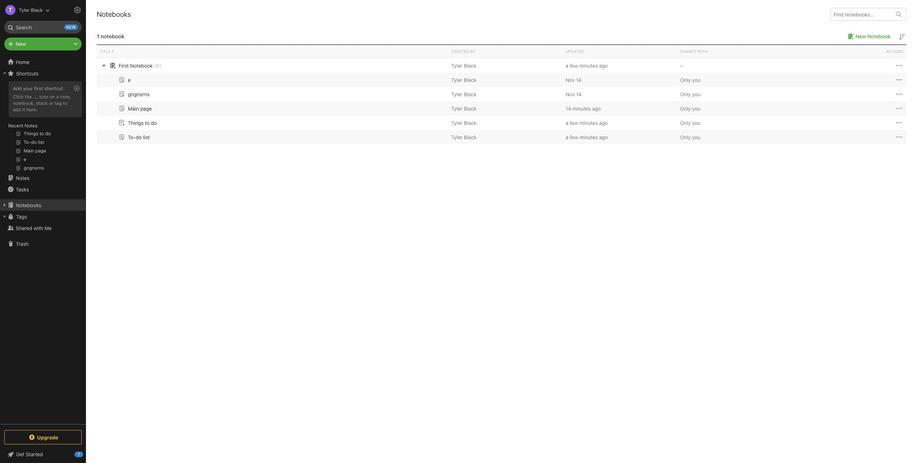 Task type: locate. For each thing, give the bounding box(es) containing it.
1 you from the top
[[692, 77, 701, 83]]

1 vertical spatial more actions image
[[895, 119, 904, 127]]

nov up '14 minutes ago'
[[566, 91, 575, 97]]

nov inside gngnsrns 'row'
[[566, 91, 575, 97]]

e
[[128, 77, 131, 83]]

you for to
[[692, 120, 701, 126]]

2 more actions image from the top
[[895, 119, 904, 127]]

5 only you from the top
[[680, 134, 701, 140]]

notes up tasks
[[16, 175, 29, 181]]

first
[[119, 63, 129, 69]]

nov 14 inside gngnsrns 'row'
[[566, 91, 582, 97]]

notebook left (
[[130, 63, 153, 69]]

nov 14
[[566, 77, 582, 83], [566, 91, 582, 97]]

black for to-do list
[[464, 134, 477, 140]]

more actions field inside gngnsrns 'row'
[[895, 90, 904, 99]]

notebook
[[101, 33, 124, 39]]

do down the page
[[151, 120, 157, 126]]

black for main page
[[464, 106, 477, 112]]

7
[[78, 453, 80, 457]]

recent
[[8, 123, 23, 129]]

minutes for more actions field within to-do list row
[[580, 134, 598, 140]]

2 vertical spatial few
[[570, 134, 578, 140]]

1 more actions field from the top
[[895, 61, 904, 70]]

only inside e row
[[680, 77, 691, 83]]

3 more actions field from the top
[[895, 90, 904, 99]]

Search text field
[[9, 21, 77, 34]]

black inside gngnsrns 'row'
[[464, 91, 477, 97]]

a inside first notebook row
[[566, 63, 569, 69]]

new button
[[4, 38, 82, 51]]

minutes for more actions field inside the first notebook row
[[580, 63, 598, 69]]

6 more actions field from the top
[[895, 133, 904, 142]]

5 only from the top
[[680, 134, 691, 140]]

1 nov from the top
[[566, 77, 575, 83]]

14
[[576, 77, 582, 83], [576, 91, 582, 97], [566, 106, 571, 112]]

1 horizontal spatial to
[[145, 120, 150, 126]]

2 vertical spatial a few minutes ago
[[566, 134, 608, 140]]

1 notebook
[[97, 33, 124, 39]]

page
[[140, 106, 152, 112]]

a few minutes ago inside things to do row
[[566, 120, 608, 126]]

0 vertical spatial notebooks
[[97, 10, 131, 18]]

tyler for to-do list
[[451, 134, 463, 140]]

notebook for new
[[868, 33, 891, 39]]

ago inside main page row
[[592, 106, 601, 112]]

–
[[680, 63, 683, 69]]

note,
[[60, 94, 71, 100]]

1 more actions image from the top
[[895, 104, 904, 113]]

Help and Learning task checklist field
[[0, 449, 86, 461]]

0 vertical spatial do
[[151, 120, 157, 126]]

black inside things to do row
[[464, 120, 477, 126]]

1 nov 14 from the top
[[566, 77, 582, 83]]

things to do row
[[97, 116, 907, 130]]

you inside to-do list row
[[692, 134, 701, 140]]

tyler for things to do
[[451, 120, 463, 126]]

nov 14 inside e row
[[566, 77, 582, 83]]

only inside things to do row
[[680, 120, 691, 126]]

nov for e
[[566, 77, 575, 83]]

minutes
[[580, 63, 598, 69], [573, 106, 591, 112], [580, 120, 598, 126], [580, 134, 598, 140]]

3 more actions image from the top
[[895, 90, 904, 99]]

title
[[100, 49, 110, 54]]

more actions field inside e row
[[895, 76, 904, 84]]

tag
[[55, 100, 62, 106]]

settings image
[[73, 6, 82, 14]]

do left the list
[[136, 134, 142, 140]]

2 more actions field from the top
[[895, 76, 904, 84]]

notebook inside row
[[130, 63, 153, 69]]

nov down updated
[[566, 77, 575, 83]]

row group inside notebooks element
[[97, 58, 907, 144]]

14 inside e row
[[576, 77, 582, 83]]

do
[[151, 120, 157, 126], [136, 134, 142, 140]]

0 vertical spatial more actions image
[[895, 104, 904, 113]]

0 vertical spatial few
[[570, 63, 578, 69]]

14 inside gngnsrns 'row'
[[576, 91, 582, 97]]

5 you from the top
[[692, 134, 701, 140]]

only for to
[[680, 120, 691, 126]]

black inside main page row
[[464, 106, 477, 112]]

more actions image inside main page row
[[895, 104, 904, 113]]

nov 14 for gngnsrns
[[566, 91, 582, 97]]

trash link
[[0, 238, 86, 250]]

it
[[22, 107, 25, 112]]

notebooks up tags
[[16, 202, 41, 208]]

3 only from the top
[[680, 106, 691, 112]]

things
[[128, 120, 144, 126]]

0 vertical spatial a few minutes ago
[[566, 63, 608, 69]]

tyler for e
[[451, 77, 463, 83]]

list
[[143, 134, 150, 140]]

0 horizontal spatial do
[[136, 134, 142, 140]]

1 horizontal spatial new
[[856, 33, 866, 39]]

only inside main page row
[[680, 106, 691, 112]]

0 horizontal spatial notebook
[[130, 63, 153, 69]]

0 vertical spatial to
[[63, 100, 67, 106]]

0 vertical spatial nov
[[566, 77, 575, 83]]

black inside field
[[31, 7, 43, 13]]

tyler for gngnsrns
[[451, 91, 463, 97]]

more actions image for e
[[895, 76, 904, 84]]

a
[[566, 63, 569, 69], [56, 94, 59, 100], [566, 120, 569, 126], [566, 134, 569, 140]]

2 vertical spatial 14
[[566, 106, 571, 112]]

1 vertical spatial a few minutes ago
[[566, 120, 608, 126]]

3 a few minutes ago from the top
[[566, 134, 608, 140]]

a for first notebook row
[[566, 63, 569, 69]]

e 1 element
[[128, 77, 131, 83]]

click the ...
[[13, 94, 38, 100]]

shared with
[[680, 49, 708, 54]]

5 more actions field from the top
[[895, 119, 904, 127]]

a inside to-do list row
[[566, 134, 569, 140]]

notebooks up notebook
[[97, 10, 131, 18]]

0 vertical spatial new
[[856, 33, 866, 39]]

3 more actions image from the top
[[895, 133, 904, 142]]

2 few from the top
[[570, 120, 578, 126]]

2 nov 14 from the top
[[566, 91, 582, 97]]

1 a few minutes ago from the top
[[566, 63, 608, 69]]

to-do list
[[128, 134, 150, 140]]

1 vertical spatial more actions image
[[895, 76, 904, 84]]

1 vertical spatial notebooks
[[16, 202, 41, 208]]

a inside things to do row
[[566, 120, 569, 126]]

tyler black inside main page row
[[451, 106, 477, 112]]

black inside to-do list row
[[464, 134, 477, 140]]

or
[[49, 100, 53, 106]]

tyler black for things to do
[[451, 120, 477, 126]]

ago inside to-do list row
[[599, 134, 608, 140]]

with
[[698, 49, 708, 54]]

main page button
[[118, 104, 152, 113]]

2 more actions image from the top
[[895, 76, 904, 84]]

notebooks link
[[0, 200, 86, 211]]

created
[[451, 49, 469, 54]]

few for to-do list
[[570, 134, 578, 140]]

0 horizontal spatial to
[[63, 100, 67, 106]]

to-do list button
[[118, 133, 150, 142]]

0 vertical spatial notes
[[25, 123, 38, 129]]

new
[[66, 25, 76, 29]]

shortcut
[[44, 86, 63, 91]]

nov inside e row
[[566, 77, 575, 83]]

1 vertical spatial do
[[136, 134, 142, 140]]

tyler inside things to do row
[[451, 120, 463, 126]]

tree containing home
[[0, 56, 86, 424]]

0 horizontal spatial new
[[16, 41, 26, 47]]

group containing add your first shortcut
[[0, 79, 86, 175]]

more actions image inside gngnsrns 'row'
[[895, 90, 904, 99]]

icon on a note, notebook, stack or tag to add it here.
[[13, 94, 71, 112]]

more actions image
[[895, 104, 904, 113], [895, 119, 904, 127], [895, 133, 904, 142]]

notebook inside button
[[868, 33, 891, 39]]

row group containing first notebook
[[97, 58, 907, 144]]

gngnsrns button
[[118, 90, 150, 99]]

home
[[16, 59, 29, 65]]

tyler inside to-do list row
[[451, 134, 463, 140]]

group
[[0, 79, 86, 175]]

to-do list row
[[97, 130, 907, 144]]

by
[[470, 49, 476, 54]]

new inside button
[[856, 33, 866, 39]]

few inside things to do row
[[570, 120, 578, 126]]

only you inside to-do list row
[[680, 134, 701, 140]]

started
[[26, 452, 43, 458]]

more actions image for do
[[895, 119, 904, 127]]

only
[[680, 77, 691, 83], [680, 91, 691, 97], [680, 106, 691, 112], [680, 120, 691, 126], [680, 134, 691, 140]]

black inside e row
[[464, 77, 477, 83]]

expand tags image
[[2, 214, 8, 220]]

tyler black inside things to do row
[[451, 120, 477, 126]]

more actions image inside first notebook row
[[895, 61, 904, 70]]

1 vertical spatial new
[[16, 41, 26, 47]]

shared with button
[[678, 45, 792, 58]]

1 vertical spatial notes
[[16, 175, 29, 181]]

created by
[[451, 49, 476, 54]]

tyler inside gngnsrns 'row'
[[451, 91, 463, 97]]

main page 3 element
[[128, 106, 152, 112]]

1 vertical spatial to
[[145, 120, 150, 126]]

notes inside group
[[25, 123, 38, 129]]

to inside icon on a note, notebook, stack or tag to add it here.
[[63, 100, 67, 106]]

new up actions button
[[856, 33, 866, 39]]

1 vertical spatial few
[[570, 120, 578, 126]]

more actions image inside to-do list row
[[895, 133, 904, 142]]

only for do
[[680, 134, 691, 140]]

tyler black inside to-do list row
[[451, 134, 477, 140]]

nov 14 down updated
[[566, 77, 582, 83]]

you
[[692, 77, 701, 83], [692, 91, 701, 97], [692, 106, 701, 112], [692, 120, 701, 126], [692, 134, 701, 140]]

2 only from the top
[[680, 91, 691, 97]]

only inside gngnsrns 'row'
[[680, 91, 691, 97]]

add
[[13, 86, 22, 91]]

1 only from the top
[[680, 77, 691, 83]]

recent notes
[[8, 123, 38, 129]]

tyler black
[[19, 7, 43, 13], [451, 63, 477, 69], [451, 77, 477, 83], [451, 91, 477, 97], [451, 106, 477, 112], [451, 120, 477, 126], [451, 134, 477, 140]]

a few minutes ago for things to do
[[566, 120, 608, 126]]

a few minutes ago inside to-do list row
[[566, 134, 608, 140]]

4 only you from the top
[[680, 120, 701, 126]]

4 more actions field from the top
[[895, 104, 904, 113]]

2 nov from the top
[[566, 91, 575, 97]]

a few minutes ago
[[566, 63, 608, 69], [566, 120, 608, 126], [566, 134, 608, 140]]

0 vertical spatial 14
[[576, 77, 582, 83]]

tree
[[0, 56, 86, 424]]

title button
[[97, 45, 448, 58]]

4 only from the top
[[680, 120, 691, 126]]

more actions image inside e row
[[895, 76, 904, 84]]

notes
[[25, 123, 38, 129], [16, 175, 29, 181]]

1 more actions image from the top
[[895, 61, 904, 70]]

main page row
[[97, 101, 907, 116]]

more actions field inside main page row
[[895, 104, 904, 113]]

more actions field inside to-do list row
[[895, 133, 904, 142]]

1 horizontal spatial notebook
[[868, 33, 891, 39]]

1 few from the top
[[570, 63, 578, 69]]

black for things to do
[[464, 120, 477, 126]]

1 vertical spatial nov
[[566, 91, 575, 97]]

few
[[570, 63, 578, 69], [570, 120, 578, 126], [570, 134, 578, 140]]

0 vertical spatial notebook
[[868, 33, 891, 39]]

ago inside things to do row
[[599, 120, 608, 126]]

new up home
[[16, 41, 26, 47]]

tags
[[16, 214, 27, 220]]

1 only you from the top
[[680, 77, 701, 83]]

new
[[856, 33, 866, 39], [16, 41, 26, 47]]

only you inside main page row
[[680, 106, 701, 112]]

more actions image
[[895, 61, 904, 70], [895, 76, 904, 84], [895, 90, 904, 99]]

to inside button
[[145, 120, 150, 126]]

ago for more actions field within things to do row
[[599, 120, 608, 126]]

More actions field
[[895, 61, 904, 70], [895, 76, 904, 84], [895, 90, 904, 99], [895, 104, 904, 113], [895, 119, 904, 127], [895, 133, 904, 142]]

only inside to-do list row
[[680, 134, 691, 140]]

tyler
[[19, 7, 30, 13], [451, 63, 463, 69], [451, 77, 463, 83], [451, 91, 463, 97], [451, 106, 463, 112], [451, 120, 463, 126], [451, 134, 463, 140]]

to right things
[[145, 120, 150, 126]]

row group
[[97, 58, 907, 144]]

0 vertical spatial nov 14
[[566, 77, 582, 83]]

tyler inside e row
[[451, 77, 463, 83]]

4 you from the top
[[692, 120, 701, 126]]

3 only you from the top
[[680, 106, 701, 112]]

notes link
[[0, 172, 86, 184]]

you inside main page row
[[692, 106, 701, 112]]

to
[[63, 100, 67, 106], [145, 120, 150, 126]]

black inside first notebook row
[[464, 63, 477, 69]]

notebooks element
[[86, 0, 917, 464]]

black
[[31, 7, 43, 13], [464, 63, 477, 69], [464, 77, 477, 83], [464, 91, 477, 97], [464, 106, 477, 112], [464, 120, 477, 126], [464, 134, 477, 140]]

first notebook ( 5 )
[[119, 63, 161, 69]]

2 vertical spatial more actions image
[[895, 133, 904, 142]]

you inside e row
[[692, 77, 701, 83]]

new notebook button
[[846, 32, 891, 41]]

1 horizontal spatial notebooks
[[97, 10, 131, 18]]

get started
[[16, 452, 43, 458]]

...
[[33, 94, 38, 100]]

to-
[[128, 134, 136, 140]]

tyler black inside e row
[[451, 77, 477, 83]]

tasks button
[[0, 184, 86, 195]]

2 you from the top
[[692, 91, 701, 97]]

shortcuts
[[16, 70, 39, 77]]

notebook for first
[[130, 63, 153, 69]]

minutes inside first notebook row
[[580, 63, 598, 69]]

only for page
[[680, 106, 691, 112]]

more actions field inside things to do row
[[895, 119, 904, 127]]

2 only you from the top
[[680, 91, 701, 97]]

1 horizontal spatial do
[[151, 120, 157, 126]]

2 a few minutes ago from the top
[[566, 120, 608, 126]]

notebooks
[[97, 10, 131, 18], [16, 202, 41, 208]]

only you inside things to do row
[[680, 120, 701, 126]]

on
[[50, 94, 55, 100]]

tyler black inside gngnsrns 'row'
[[451, 91, 477, 97]]

nov 14 up '14 minutes ago'
[[566, 91, 582, 97]]

0 horizontal spatial notebooks
[[16, 202, 41, 208]]

new inside popup button
[[16, 41, 26, 47]]

more actions image inside things to do row
[[895, 119, 904, 127]]

created by button
[[448, 45, 563, 58]]

ago
[[599, 63, 608, 69], [592, 106, 601, 112], [599, 120, 608, 126], [599, 134, 608, 140]]

notes right recent
[[25, 123, 38, 129]]

gngnsrns row
[[97, 87, 907, 101]]

minutes inside things to do row
[[580, 120, 598, 126]]

tyler black inside first notebook row
[[451, 63, 477, 69]]

0 vertical spatial more actions image
[[895, 61, 904, 70]]

ago for more actions field within to-do list row
[[599, 134, 608, 140]]

notebook up actions at right
[[868, 33, 891, 39]]

ago inside first notebook row
[[599, 63, 608, 69]]

upgrade button
[[4, 431, 82, 445]]

few inside to-do list row
[[570, 134, 578, 140]]

2 vertical spatial more actions image
[[895, 90, 904, 99]]

tyler black for main page
[[451, 106, 477, 112]]

1 vertical spatial notebook
[[130, 63, 153, 69]]

1 vertical spatial nov 14
[[566, 91, 582, 97]]

to down 'note,'
[[63, 100, 67, 106]]

arrow image
[[100, 61, 108, 70]]

you inside things to do row
[[692, 120, 701, 126]]

14 for gngnsrns
[[576, 91, 582, 97]]

nov
[[566, 77, 575, 83], [566, 91, 575, 97]]

3 you from the top
[[692, 106, 701, 112]]

1 vertical spatial 14
[[576, 91, 582, 97]]

3 few from the top
[[570, 134, 578, 140]]

notebook
[[868, 33, 891, 39], [130, 63, 153, 69]]

minutes inside to-do list row
[[580, 134, 598, 140]]

do inside things to do button
[[151, 120, 157, 126]]

tyler inside main page row
[[451, 106, 463, 112]]



Task type: vqa. For each thing, say whether or not it's contained in the screenshot.
New popup button
yes



Task type: describe. For each thing, give the bounding box(es) containing it.
upgrade
[[37, 435, 58, 441]]

only you inside e row
[[680, 77, 701, 83]]

14 for e
[[576, 77, 582, 83]]

new search field
[[9, 21, 78, 34]]

more actions image for list
[[895, 133, 904, 142]]

only you inside gngnsrns 'row'
[[680, 91, 701, 97]]

tags button
[[0, 211, 86, 223]]

do inside to-do list button
[[136, 134, 142, 140]]

nov 14 for e
[[566, 77, 582, 83]]

ago for more actions field inside the first notebook row
[[599, 63, 608, 69]]

shortcuts button
[[0, 68, 86, 79]]

stack
[[36, 100, 48, 106]]

only you for page
[[680, 106, 701, 112]]

me
[[45, 225, 52, 231]]

the
[[25, 94, 32, 100]]

only you for do
[[680, 134, 701, 140]]

updated
[[566, 49, 584, 54]]

tyler for main page
[[451, 106, 463, 112]]

sort options image
[[898, 33, 907, 41]]

things to do 4 element
[[128, 120, 157, 126]]

black for gngnsrns
[[464, 91, 477, 97]]

more actions field for e
[[895, 76, 904, 84]]

a inside icon on a note, notebook, stack or tag to add it here.
[[56, 94, 59, 100]]

Find Notebooks… text field
[[831, 8, 892, 20]]

click
[[13, 94, 24, 100]]

your
[[23, 86, 33, 91]]

gngnsrns
[[128, 91, 150, 97]]

tasks
[[16, 187, 29, 193]]

new for new notebook
[[856, 33, 866, 39]]

nov for gngnsrns
[[566, 91, 575, 97]]

gngnsrns 2 element
[[128, 91, 150, 97]]

notebook,
[[13, 100, 35, 106]]

shared
[[16, 225, 32, 231]]

more actions field for gngnsrns
[[895, 90, 904, 99]]

notebooks inside tree
[[16, 202, 41, 208]]

more actions field inside first notebook row
[[895, 61, 904, 70]]

you for page
[[692, 106, 701, 112]]

5
[[156, 63, 159, 69]]

a few minutes ago for to-do list
[[566, 134, 608, 140]]

main page
[[128, 106, 152, 112]]

)
[[159, 63, 161, 69]]

add your first shortcut
[[13, 86, 63, 91]]

first notebook row
[[97, 58, 907, 73]]

more actions field for to-do list
[[895, 133, 904, 142]]

new notebook
[[856, 33, 891, 39]]

here.
[[26, 107, 37, 112]]

to-do list 5 element
[[128, 134, 150, 140]]

Account field
[[0, 3, 50, 17]]

more actions image for gngnsrns
[[895, 90, 904, 99]]

e row
[[97, 73, 907, 87]]

only you for to
[[680, 120, 701, 126]]

few for things to do
[[570, 120, 578, 126]]

14 inside main page row
[[566, 106, 571, 112]]

expand notebooks image
[[2, 202, 8, 208]]

a for things to do row
[[566, 120, 569, 126]]

minutes inside main page row
[[573, 106, 591, 112]]

with
[[33, 225, 43, 231]]

add
[[13, 107, 21, 112]]

few inside first notebook row
[[570, 63, 578, 69]]

more actions field for things to do
[[895, 119, 904, 127]]

things to do button
[[118, 119, 157, 127]]

tyler black inside tyler black field
[[19, 7, 43, 13]]

trash
[[16, 241, 29, 247]]

click to collapse image
[[83, 450, 89, 459]]

tyler black for to-do list
[[451, 134, 477, 140]]

things to do
[[128, 120, 157, 126]]

minutes for more actions field within things to do row
[[580, 120, 598, 126]]

shared with me link
[[0, 223, 86, 234]]

a few minutes ago inside first notebook row
[[566, 63, 608, 69]]

tyler inside first notebook row
[[451, 63, 463, 69]]

(
[[155, 63, 156, 69]]

more actions field for main page
[[895, 104, 904, 113]]

home link
[[0, 56, 86, 68]]

black for e
[[464, 77, 477, 83]]

you inside gngnsrns 'row'
[[692, 91, 701, 97]]

tyler black for gngnsrns
[[451, 91, 477, 97]]

updated button
[[563, 45, 678, 58]]

new for new
[[16, 41, 26, 47]]

shared with me
[[16, 225, 52, 231]]

tyler inside field
[[19, 7, 30, 13]]

actions button
[[792, 45, 907, 58]]

you for do
[[692, 134, 701, 140]]

main
[[128, 106, 139, 112]]

first
[[34, 86, 43, 91]]

shared
[[680, 49, 696, 54]]

actions
[[886, 49, 904, 54]]

icon
[[39, 94, 48, 100]]

tyler black for e
[[451, 77, 477, 83]]

get
[[16, 452, 24, 458]]

Sort field
[[898, 32, 907, 41]]

a for to-do list row at top
[[566, 134, 569, 140]]

1
[[97, 33, 99, 39]]

e button
[[118, 76, 131, 84]]

14 minutes ago
[[566, 106, 601, 112]]



